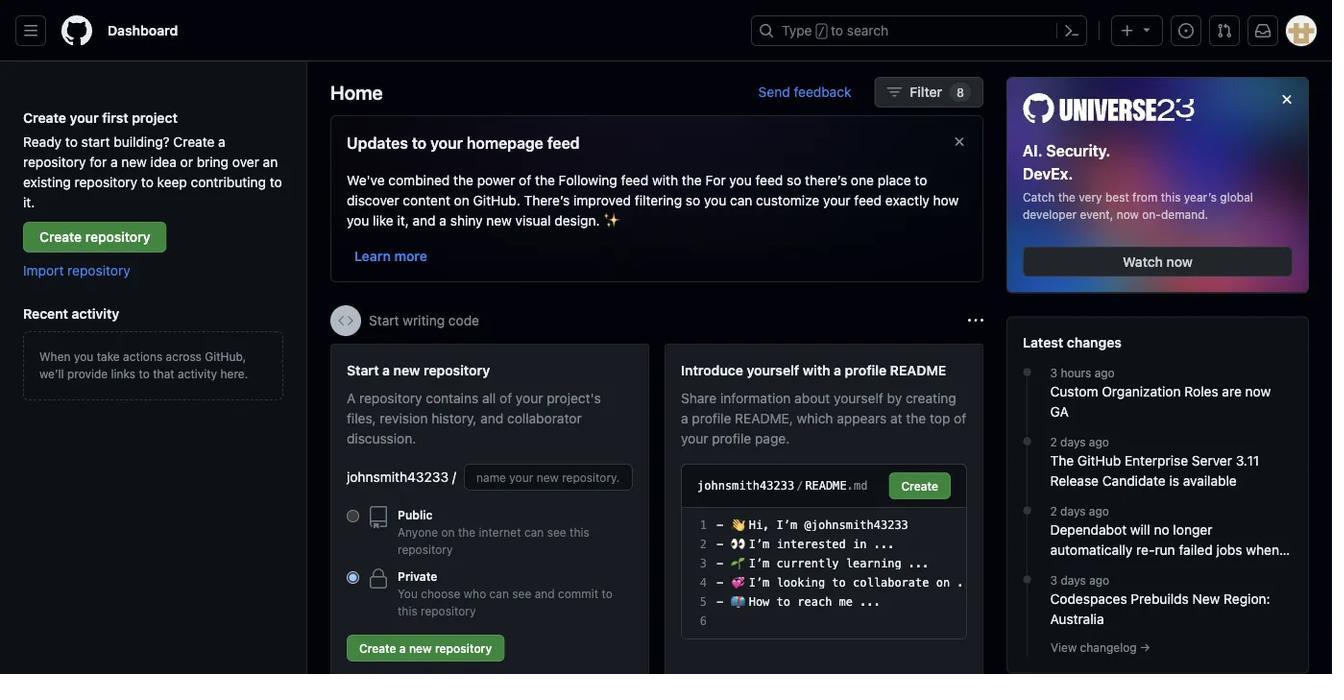 Task type: locate. For each thing, give the bounding box(es) containing it.
repository inside a repository contains all of your project's files, revision history, and collaborator discussion.
[[359, 390, 422, 406]]

2 inside 2 days ago dependabot will no longer automatically re-run failed jobs when package manifest changes
[[1051, 505, 1058, 518]]

with up about
[[803, 362, 831, 378]]

3 inside 3 days ago codespaces prebuilds new region: australia
[[1051, 574, 1058, 588]]

1 dot fill image from the top
[[1020, 365, 1035, 380]]

johnsmith43233 / readme .md
[[698, 479, 868, 493]]

2 horizontal spatial can
[[730, 192, 753, 208]]

...
[[874, 538, 895, 552], [909, 557, 930, 571], [957, 577, 978, 590], [860, 596, 881, 609]]

plus image
[[1120, 23, 1136, 38]]

johnsmith43233
[[347, 469, 449, 485], [698, 479, 795, 493]]

2 vertical spatial of
[[954, 410, 967, 426]]

now inside ai. security. devex. catch the very best from this year's global developer event, now on-demand.
[[1117, 208, 1139, 222]]

1 horizontal spatial see
[[547, 526, 567, 539]]

2 for the github enterprise server 3.11 release candidate is available
[[1051, 436, 1058, 449]]

3 inside the 3 hours ago custom organization roles are now ga
[[1051, 367, 1058, 380]]

2 vertical spatial this
[[398, 604, 418, 618]]

... up learning
[[874, 538, 895, 552]]

new down you
[[409, 642, 432, 655]]

your up collaborator
[[516, 390, 543, 406]]

3 dot fill image from the top
[[1020, 503, 1035, 518]]

0 horizontal spatial johnsmith43233
[[347, 469, 449, 485]]

changes down failed
[[1164, 563, 1217, 579]]

repository up import repository link
[[85, 229, 150, 245]]

feed up filtering
[[621, 172, 649, 188]]

2 vertical spatial on
[[937, 577, 951, 590]]

2 down release
[[1051, 505, 1058, 518]]

readme up creating on the right
[[890, 362, 947, 378]]

of right all
[[500, 390, 512, 406]]

2 horizontal spatial and
[[535, 587, 555, 601]]

create up "ready"
[[23, 110, 66, 125]]

0 vertical spatial so
[[787, 172, 802, 188]]

package
[[1051, 563, 1103, 579]]

ago up github
[[1090, 436, 1110, 449]]

you up provide
[[74, 350, 93, 363]]

activity inside when you take actions across github, we'll provide links to that activity here.
[[178, 367, 217, 381]]

1 vertical spatial changes
[[1164, 563, 1217, 579]]

1 vertical spatial and
[[481, 410, 504, 426]]

1 vertical spatial of
[[500, 390, 512, 406]]

new down "github."
[[487, 212, 512, 228]]

2 up the
[[1051, 436, 1058, 449]]

days inside 2 days ago the github enterprise server 3.11 release candidate is available
[[1061, 436, 1086, 449]]

profile up appears
[[845, 362, 887, 378]]

x image
[[952, 134, 968, 149]]

dot fill image for the github enterprise server 3.11 release candidate is available
[[1020, 434, 1035, 449]]

/ inside introduce yourself with a profile readme "element"
[[797, 479, 804, 493]]

view
[[1051, 641, 1077, 655]]

0 horizontal spatial this
[[398, 604, 418, 618]]

here.
[[221, 367, 248, 381]]

close image
[[1280, 92, 1295, 107]]

0 vertical spatial can
[[730, 192, 753, 208]]

0 horizontal spatial can
[[490, 587, 509, 601]]

/ inside type / to search
[[818, 25, 825, 38]]

create repository link
[[23, 222, 167, 253]]

type
[[782, 23, 812, 38]]

new inside create a new repository button
[[409, 642, 432, 655]]

to inside private you choose who can see and commit to this repository
[[602, 587, 613, 601]]

1 vertical spatial with
[[803, 362, 831, 378]]

and inside private you choose who can see and commit to this repository
[[535, 587, 555, 601]]

on inside "public anyone on the internet can see this repository"
[[441, 526, 455, 539]]

0 vertical spatial and
[[413, 212, 436, 228]]

it,
[[397, 212, 409, 228]]

/ left the '.md'
[[797, 479, 804, 493]]

automatically
[[1051, 543, 1133, 558]]

best
[[1106, 191, 1130, 204]]

2 horizontal spatial this
[[1162, 191, 1181, 204]]

see right who
[[512, 587, 532, 601]]

power
[[477, 172, 515, 188]]

can inside "public anyone on the internet can see this repository"
[[525, 526, 544, 539]]

feed up customize
[[756, 172, 783, 188]]

of inside "we've combined the power of the following feed with the for you feed so there's one place to discover content on github. there's improved filtering so you can customize your feed exactly how you like it, and a shiny new visual design. ✨"
[[519, 172, 532, 188]]

yourself up "information"
[[747, 362, 800, 378]]

1 horizontal spatial yourself
[[834, 390, 884, 406]]

of for power
[[519, 172, 532, 188]]

0 vertical spatial this
[[1162, 191, 1181, 204]]

0 vertical spatial 3
[[1051, 367, 1058, 380]]

universe23 image
[[1023, 93, 1195, 124]]

2 dot fill image from the top
[[1020, 434, 1035, 449]]

0 vertical spatial with
[[652, 172, 678, 188]]

this inside ai. security. devex. catch the very best from this year's global developer event, now on-demand.
[[1162, 191, 1181, 204]]

0 horizontal spatial so
[[686, 192, 701, 208]]

a down you
[[400, 642, 406, 655]]

from
[[1133, 191, 1158, 204]]

0 vertical spatial changes
[[1067, 335, 1122, 351]]

you inside when you take actions across github, we'll provide links to that activity here.
[[74, 350, 93, 363]]

repository up the revision
[[359, 390, 422, 406]]

repository down who
[[435, 642, 492, 655]]

idea
[[151, 154, 177, 170]]

1 vertical spatial 3
[[700, 557, 707, 571]]

1 horizontal spatial can
[[525, 526, 544, 539]]

to right commit
[[602, 587, 613, 601]]

notifications image
[[1256, 23, 1271, 38]]

days up the
[[1061, 436, 1086, 449]]

days inside 3 days ago codespaces prebuilds new region: australia
[[1061, 574, 1087, 588]]

2 - from the top
[[717, 538, 724, 552]]

2 days from the top
[[1061, 505, 1086, 518]]

view changelog → link
[[1051, 641, 1151, 655]]

/ down the history,
[[452, 469, 456, 485]]

see inside private you choose who can see and commit to this repository
[[512, 587, 532, 601]]

ago inside 2 days ago the github enterprise server 3.11 release candidate is available
[[1090, 436, 1110, 449]]

can left customize
[[730, 192, 753, 208]]

start
[[369, 313, 399, 329], [347, 362, 379, 378]]

activity down the across
[[178, 367, 217, 381]]

new down the building?
[[121, 154, 147, 170]]

yourself inside share information about yourself by creating a profile readme, which appears at the top of your profile page.
[[834, 390, 884, 406]]

start for start writing code
[[369, 313, 399, 329]]

creating
[[906, 390, 957, 406]]

- left 👀
[[717, 538, 724, 552]]

repository up existing
[[23, 154, 86, 170]]

1 horizontal spatial so
[[787, 172, 802, 188]]

None radio
[[347, 510, 359, 523], [347, 572, 359, 584], [347, 510, 359, 523], [347, 572, 359, 584]]

0 vertical spatial see
[[547, 526, 567, 539]]

this up commit
[[570, 526, 590, 539]]

1 horizontal spatial activity
[[178, 367, 217, 381]]

enterprise
[[1125, 453, 1189, 469]]

1 vertical spatial activity
[[178, 367, 217, 381]]

see inside "public anyone on the internet can see this repository"
[[547, 526, 567, 539]]

learning
[[846, 557, 902, 571]]

0 vertical spatial activity
[[72, 306, 120, 321]]

the inside ai. security. devex. catch the very best from this year's global developer event, now on-demand.
[[1059, 191, 1076, 204]]

a left the shiny on the top of page
[[440, 212, 447, 228]]

dot fill image for dependabot will no longer automatically re-run failed jobs when package manifest changes
[[1020, 503, 1035, 518]]

now inside the 3 hours ago custom organization roles are now ga
[[1246, 384, 1271, 400]]

revision
[[380, 410, 428, 426]]

who
[[464, 587, 486, 601]]

ago up the codespaces
[[1090, 574, 1110, 588]]

with inside "we've combined the power of the following feed with the for you feed so there's one place to discover content on github. there's improved filtering so you can customize your feed exactly how you like it, and a shiny new visual design. ✨"
[[652, 172, 678, 188]]

1 vertical spatial now
[[1167, 254, 1193, 270]]

hours
[[1061, 367, 1092, 380]]

1 vertical spatial start
[[347, 362, 379, 378]]

2 horizontal spatial of
[[954, 410, 967, 426]]

2 vertical spatial 3
[[1051, 574, 1058, 588]]

i'm down hi,
[[749, 538, 770, 552]]

updates
[[347, 134, 408, 152]]

🌱
[[731, 557, 742, 571]]

2 horizontal spatial now
[[1246, 384, 1271, 400]]

0 horizontal spatial with
[[652, 172, 678, 188]]

1 horizontal spatial /
[[797, 479, 804, 493]]

following
[[559, 172, 618, 188]]

0 vertical spatial start
[[369, 313, 399, 329]]

codespaces prebuilds new region: australia link
[[1051, 590, 1293, 630]]

on inside 1 - 👋 hi, i'm @johnsmith43233 2 - 👀 i'm interested in ... 3 - 🌱 i'm currently learning ... 4 - 💞️ i'm looking to collaborate on ... 5 - 📫 how to reach me ... 6
[[937, 577, 951, 590]]

days inside 2 days ago dependabot will no longer automatically re-run failed jobs when package manifest changes
[[1061, 505, 1086, 518]]

this up demand.
[[1162, 191, 1181, 204]]

4 dot fill image from the top
[[1020, 572, 1035, 588]]

0 horizontal spatial now
[[1117, 208, 1139, 222]]

start inside create a new repository element
[[347, 362, 379, 378]]

1 horizontal spatial johnsmith43233
[[698, 479, 795, 493]]

collaborator
[[507, 410, 582, 426]]

dependabot will no longer automatically re-run failed jobs when package manifest changes link
[[1051, 520, 1293, 579]]

see
[[547, 526, 567, 539], [512, 587, 532, 601]]

latest changes
[[1023, 335, 1122, 351]]

and down content
[[413, 212, 436, 228]]

Repository name text field
[[464, 464, 633, 491]]

start right code image
[[369, 313, 399, 329]]

the left very
[[1059, 191, 1076, 204]]

1 horizontal spatial with
[[803, 362, 831, 378]]

a
[[218, 134, 226, 149], [110, 154, 118, 170], [440, 212, 447, 228], [383, 362, 390, 378], [834, 362, 842, 378], [681, 410, 689, 426], [400, 642, 406, 655]]

0 horizontal spatial see
[[512, 587, 532, 601]]

activity up the take
[[72, 306, 120, 321]]

with
[[652, 172, 678, 188], [803, 362, 831, 378]]

0 vertical spatial days
[[1061, 436, 1086, 449]]

2 vertical spatial and
[[535, 587, 555, 601]]

your inside "we've combined the power of the following feed with the for you feed so there's one place to discover content on github. there's improved filtering so you can customize your feed exactly how you like it, and a shiny new visual design. ✨"
[[824, 192, 851, 208]]

0 vertical spatial readme
[[890, 362, 947, 378]]

this down you
[[398, 604, 418, 618]]

feed up following
[[548, 134, 580, 152]]

and left commit
[[535, 587, 555, 601]]

so up customize
[[787, 172, 802, 188]]

1 vertical spatial see
[[512, 587, 532, 601]]

issue opened image
[[1179, 23, 1194, 38]]

on right the collaborate
[[937, 577, 951, 590]]

and down all
[[481, 410, 504, 426]]

3 left hours
[[1051, 367, 1058, 380]]

type / to search
[[782, 23, 889, 38]]

0 horizontal spatial /
[[452, 469, 456, 485]]

create inside button
[[359, 642, 396, 655]]

dashboard
[[108, 23, 178, 38]]

1 vertical spatial 2
[[1051, 505, 1058, 518]]

the left internet
[[458, 526, 476, 539]]

1 vertical spatial so
[[686, 192, 701, 208]]

1 vertical spatial can
[[525, 526, 544, 539]]

your inside create your first project ready to start building? create a repository for a new idea or bring over an existing repository to keep contributing to it.
[[70, 110, 99, 125]]

0 horizontal spatial readme
[[806, 479, 847, 493]]

1 vertical spatial readme
[[806, 479, 847, 493]]

the left for
[[682, 172, 702, 188]]

1 vertical spatial yourself
[[834, 390, 884, 406]]

start for start a new repository
[[347, 362, 379, 378]]

so right filtering
[[686, 192, 701, 208]]

over
[[232, 154, 259, 170]]

/ inside create a new repository element
[[452, 469, 456, 485]]

when
[[39, 350, 71, 363]]

repository down 'choose'
[[421, 604, 476, 618]]

create up import repository link
[[39, 229, 82, 245]]

ago inside 2 days ago dependabot will no longer automatically re-run failed jobs when package manifest changes
[[1090, 505, 1110, 518]]

your inside share information about yourself by creating a profile readme, which appears at the top of your profile page.
[[681, 430, 709, 446]]

👋
[[731, 519, 742, 532]]

can right who
[[490, 587, 509, 601]]

to down actions
[[139, 367, 150, 381]]

dot fill image
[[1020, 365, 1035, 380], [1020, 434, 1035, 449], [1020, 503, 1035, 518], [1020, 572, 1035, 588]]

this inside private you choose who can see and commit to this repository
[[398, 604, 418, 618]]

create up or
[[173, 134, 215, 149]]

none submit inside introduce yourself with a profile readme "element"
[[889, 473, 951, 500]]

your up "start"
[[70, 110, 99, 125]]

of inside share information about yourself by creating a profile readme, which appears at the top of your profile page.
[[954, 410, 967, 426]]

an
[[263, 154, 278, 170]]

johnsmith43233 inside create a new repository element
[[347, 469, 449, 485]]

a down share
[[681, 410, 689, 426]]

now right watch
[[1167, 254, 1193, 270]]

repository down anyone
[[398, 543, 453, 556]]

your down share
[[681, 430, 709, 446]]

0 horizontal spatial and
[[413, 212, 436, 228]]

2 vertical spatial now
[[1246, 384, 1271, 400]]

ai. security. devex. catch the very best from this year's global developer event, now on-demand.
[[1023, 141, 1254, 222]]

ago inside the 3 hours ago custom organization roles are now ga
[[1095, 367, 1115, 380]]

2 vertical spatial profile
[[712, 430, 752, 446]]

keep
[[157, 174, 187, 190]]

0 horizontal spatial of
[[500, 390, 512, 406]]

days up the codespaces
[[1061, 574, 1087, 588]]

when you take actions across github, we'll provide links to that activity here.
[[39, 350, 248, 381]]

1 horizontal spatial and
[[481, 410, 504, 426]]

→
[[1141, 641, 1151, 655]]

- left 💞️
[[717, 577, 724, 590]]

start up a
[[347, 362, 379, 378]]

1 vertical spatial this
[[570, 526, 590, 539]]

this
[[1162, 191, 1181, 204], [570, 526, 590, 539], [398, 604, 418, 618]]

3 up the codespaces
[[1051, 574, 1058, 588]]

a repository contains all of your project's files, revision history, and collaborator discussion.
[[347, 390, 601, 446]]

3
[[1051, 367, 1058, 380], [700, 557, 707, 571], [1051, 574, 1058, 588]]

3 hours ago custom organization roles are now ga
[[1051, 367, 1271, 420]]

and
[[413, 212, 436, 228], [481, 410, 504, 426], [535, 587, 555, 601]]

all
[[482, 390, 496, 406]]

now right are
[[1246, 384, 1271, 400]]

repository inside private you choose who can see and commit to this repository
[[421, 604, 476, 618]]

to
[[831, 23, 844, 38], [65, 134, 78, 149], [412, 134, 427, 152], [915, 172, 928, 188], [141, 174, 154, 190], [270, 174, 282, 190], [139, 367, 150, 381], [833, 577, 846, 590], [602, 587, 613, 601], [777, 596, 791, 609]]

security.
[[1047, 141, 1111, 160]]

of right power
[[519, 172, 532, 188]]

2 vertical spatial can
[[490, 587, 509, 601]]

of inside a repository contains all of your project's files, revision history, and collaborator discussion.
[[500, 390, 512, 406]]

actions
[[123, 350, 163, 363]]

2 horizontal spatial /
[[818, 25, 825, 38]]

ready
[[23, 134, 62, 149]]

0 vertical spatial on
[[454, 192, 470, 208]]

johnsmith43233 inside introduce yourself with a profile readme "element"
[[698, 479, 795, 493]]

.md
[[847, 479, 868, 493]]

of for all
[[500, 390, 512, 406]]

1 horizontal spatial now
[[1167, 254, 1193, 270]]

2
[[1051, 436, 1058, 449], [1051, 505, 1058, 518], [700, 538, 707, 552]]

your inside a repository contains all of your project's files, revision history, and collaborator discussion.
[[516, 390, 543, 406]]

- left 🌱
[[717, 557, 724, 571]]

is
[[1170, 473, 1180, 489]]

the inside "public anyone on the internet can see this repository"
[[458, 526, 476, 539]]

with up filtering
[[652, 172, 678, 188]]

to up the me
[[833, 577, 846, 590]]

create for create your first project ready to start building? create a repository for a new idea or bring over an existing repository to keep contributing to it.
[[23, 110, 66, 125]]

can right internet
[[525, 526, 544, 539]]

ago up dependabot
[[1090, 505, 1110, 518]]

you down discover
[[347, 212, 369, 228]]

2 inside 2 days ago the github enterprise server 3.11 release candidate is available
[[1051, 436, 1058, 449]]

create for create repository
[[39, 229, 82, 245]]

0 vertical spatial of
[[519, 172, 532, 188]]

how
[[934, 192, 959, 208]]

readme up @johnsmith43233
[[806, 479, 847, 493]]

a
[[347, 390, 356, 406]]

0 vertical spatial profile
[[845, 362, 887, 378]]

region:
[[1224, 592, 1271, 607]]

ago inside 3 days ago codespaces prebuilds new region: australia
[[1090, 574, 1110, 588]]

on inside "we've combined the power of the following feed with the for you feed so there's one place to discover content on github. there's improved filtering so you can customize your feed exactly how you like it, and a shiny new visual design. ✨"
[[454, 192, 470, 208]]

- left 👋 on the bottom
[[717, 519, 724, 532]]

2 vertical spatial 2
[[700, 538, 707, 552]]

files,
[[347, 410, 376, 426]]

prebuilds
[[1131, 592, 1189, 607]]

0 vertical spatial now
[[1117, 208, 1139, 222]]

on right anyone
[[441, 526, 455, 539]]

a up share information about yourself by creating a profile readme, which appears at the top of your profile page.
[[834, 362, 842, 378]]

to inside when you take actions across github, we'll provide links to that activity here.
[[139, 367, 150, 381]]

2 vertical spatial days
[[1061, 574, 1087, 588]]

1 vertical spatial days
[[1061, 505, 1086, 518]]

yourself up appears
[[834, 390, 884, 406]]

on up the shiny on the top of page
[[454, 192, 470, 208]]

3 days from the top
[[1061, 574, 1087, 588]]

there's
[[524, 192, 570, 208]]

improved
[[574, 192, 631, 208]]

you down for
[[704, 192, 727, 208]]

1 vertical spatial on
[[441, 526, 455, 539]]

- left the 📫
[[717, 596, 724, 609]]

1 horizontal spatial this
[[570, 526, 590, 539]]

the right at
[[907, 410, 927, 426]]

private you choose who can see and commit to this repository
[[398, 570, 613, 618]]

0 vertical spatial 2
[[1051, 436, 1058, 449]]

ago right hours
[[1095, 367, 1115, 380]]

3 up 4
[[700, 557, 707, 571]]

so
[[787, 172, 802, 188], [686, 192, 701, 208]]

1 days from the top
[[1061, 436, 1086, 449]]

1 horizontal spatial of
[[519, 172, 532, 188]]

candidate
[[1103, 473, 1166, 489]]

0 horizontal spatial activity
[[72, 306, 120, 321]]

1 horizontal spatial changes
[[1164, 563, 1217, 579]]

days up dependabot
[[1061, 505, 1086, 518]]

i'm up the how
[[749, 577, 770, 590]]

command palette image
[[1065, 23, 1080, 38]]

available
[[1184, 473, 1237, 489]]

repository up contains
[[424, 362, 490, 378]]

0 horizontal spatial yourself
[[747, 362, 800, 378]]

None submit
[[889, 473, 951, 500]]

more
[[394, 248, 428, 264]]

johnsmith43233 up 👋 on the bottom
[[698, 479, 795, 493]]

start writing code
[[369, 313, 480, 329]]

create a new repository
[[359, 642, 492, 655]]

private
[[398, 570, 438, 583]]



Task type: vqa. For each thing, say whether or not it's contained in the screenshot.
In
yes



Task type: describe. For each thing, give the bounding box(es) containing it.
1 vertical spatial profile
[[692, 410, 732, 426]]

and inside "we've combined the power of the following feed with the for you feed so there's one place to discover content on github. there's improved filtering so you can customize your feed exactly how you like it, and a shiny new visual design. ✨"
[[413, 212, 436, 228]]

learn more link
[[355, 248, 428, 264]]

how
[[749, 596, 770, 609]]

1 - from the top
[[717, 519, 724, 532]]

a inside create a new repository button
[[400, 642, 406, 655]]

roles
[[1185, 384, 1219, 400]]

2 inside 1 - 👋 hi, i'm @johnsmith43233 2 - 👀 i'm interested in ... 3 - 🌱 i'm currently learning ... 4 - 💞️ i'm looking to collaborate on ... 5 - 📫 how to reach me ... 6
[[700, 538, 707, 552]]

... up the collaborate
[[909, 557, 930, 571]]

australia
[[1051, 612, 1105, 628]]

a up 'bring'
[[218, 134, 226, 149]]

release
[[1051, 473, 1099, 489]]

4 - from the top
[[717, 577, 724, 590]]

public
[[398, 508, 433, 522]]

collaborate
[[853, 577, 930, 590]]

new inside "we've combined the power of the following feed with the for you feed so there's one place to discover content on github. there's improved filtering so you can customize your feed exactly how you like it, and a shiny new visual design. ✨"
[[487, 212, 512, 228]]

developer
[[1023, 208, 1077, 222]]

across
[[166, 350, 202, 363]]

with inside "element"
[[803, 362, 831, 378]]

changes inside 2 days ago dependabot will no longer automatically re-run failed jobs when package manifest changes
[[1164, 563, 1217, 579]]

... right the me
[[860, 596, 881, 609]]

explore element
[[1007, 77, 1310, 675]]

year's
[[1185, 191, 1217, 204]]

to right the how
[[777, 596, 791, 609]]

create a new repository button
[[347, 635, 505, 662]]

to down an
[[270, 174, 282, 190]]

project's
[[547, 390, 601, 406]]

repository down for
[[75, 174, 138, 190]]

i'm right hi,
[[777, 519, 798, 532]]

create a new repository element
[[347, 360, 633, 670]]

you
[[398, 587, 418, 601]]

to inside "we've combined the power of the following feed with the for you feed so there's one place to discover content on github. there's improved filtering so you can customize your feed exactly how you like it, and a shiny new visual design. ✨"
[[915, 172, 928, 188]]

git pull request image
[[1217, 23, 1233, 38]]

repo image
[[367, 506, 390, 529]]

manifest
[[1107, 563, 1160, 579]]

view changelog →
[[1051, 641, 1151, 655]]

interested
[[777, 538, 846, 552]]

3 days ago codespaces prebuilds new region: australia
[[1051, 574, 1271, 628]]

appears
[[837, 410, 887, 426]]

failed
[[1179, 543, 1213, 558]]

that
[[153, 367, 175, 381]]

bring
[[197, 154, 229, 170]]

github.
[[473, 192, 521, 208]]

global
[[1221, 191, 1254, 204]]

run
[[1155, 543, 1176, 558]]

filter
[[910, 84, 943, 100]]

can inside private you choose who can see and commit to this repository
[[490, 587, 509, 601]]

new
[[1193, 592, 1221, 607]]

triangle down image
[[1140, 22, 1155, 37]]

looking
[[777, 577, 826, 590]]

3.11
[[1236, 453, 1260, 469]]

0 horizontal spatial changes
[[1067, 335, 1122, 351]]

top
[[930, 410, 951, 426]]

the
[[1051, 453, 1074, 469]]

this inside "public anyone on the internet can see this repository"
[[570, 526, 590, 539]]

feed down "one"
[[855, 192, 882, 208]]

... right the collaborate
[[957, 577, 978, 590]]

/ for johnsmith43233 /
[[452, 469, 456, 485]]

💞️
[[731, 577, 742, 590]]

no
[[1155, 522, 1170, 538]]

3 for custom organization roles are now ga
[[1051, 367, 1058, 380]]

repository inside button
[[435, 642, 492, 655]]

a up the revision
[[383, 362, 390, 378]]

recent activity
[[23, 306, 120, 321]]

currently
[[777, 557, 839, 571]]

@johnsmith43233
[[805, 519, 909, 532]]

repository down "create repository" link in the top of the page
[[67, 262, 130, 278]]

are
[[1223, 384, 1242, 400]]

the up there's
[[535, 172, 555, 188]]

can inside "we've combined the power of the following feed with the for you feed so there's one place to discover content on github. there's improved filtering so you can customize your feed exactly how you like it, and a shiny new visual design. ✨"
[[730, 192, 753, 208]]

it.
[[23, 194, 35, 210]]

filter image
[[887, 85, 903, 100]]

5
[[700, 596, 707, 609]]

import repository link
[[23, 262, 130, 278]]

code image
[[338, 313, 354, 329]]

hi,
[[749, 519, 770, 532]]

updates to your homepage feed
[[347, 134, 580, 152]]

latest
[[1023, 335, 1064, 351]]

📫
[[731, 596, 742, 609]]

to left "start"
[[65, 134, 78, 149]]

to up combined
[[412, 134, 427, 152]]

3 for codespaces prebuilds new region: australia
[[1051, 574, 1058, 588]]

very
[[1079, 191, 1103, 204]]

first
[[102, 110, 128, 125]]

demand.
[[1162, 208, 1209, 222]]

ga
[[1051, 404, 1069, 420]]

combined
[[389, 172, 450, 188]]

lock image
[[367, 568, 390, 591]]

/ for johnsmith43233 / readme .md
[[797, 479, 804, 493]]

create for create a new repository
[[359, 642, 396, 655]]

will
[[1131, 522, 1151, 538]]

days for dependabot
[[1061, 505, 1086, 518]]

introduce yourself with a profile readme element
[[665, 344, 984, 675]]

devex.
[[1023, 164, 1074, 183]]

new inside create your first project ready to start building? create a repository for a new idea or bring over an existing repository to keep contributing to it.
[[121, 154, 147, 170]]

johnsmith43233 /
[[347, 469, 456, 485]]

3 - from the top
[[717, 557, 724, 571]]

customize
[[756, 192, 820, 208]]

ago for the
[[1090, 436, 1110, 449]]

like
[[373, 212, 394, 228]]

you right for
[[730, 172, 752, 188]]

contributing
[[191, 174, 266, 190]]

your up combined
[[431, 134, 463, 152]]

2 for dependabot will no longer automatically re-run failed jobs when package manifest changes
[[1051, 505, 1058, 518]]

1 horizontal spatial readme
[[890, 362, 947, 378]]

5 - from the top
[[717, 596, 724, 609]]

github,
[[205, 350, 246, 363]]

create repository
[[39, 229, 150, 245]]

0 vertical spatial yourself
[[747, 362, 800, 378]]

jobs
[[1217, 543, 1243, 558]]

a inside share information about yourself by creating a profile readme, which appears at the top of your profile page.
[[681, 410, 689, 426]]

ago for dependabot
[[1090, 505, 1110, 518]]

1
[[700, 519, 707, 532]]

2 days ago the github enterprise server 3.11 release candidate is available
[[1051, 436, 1260, 489]]

dot fill image for codespaces prebuilds new region: australia
[[1020, 572, 1035, 588]]

👀
[[731, 538, 742, 552]]

on-
[[1143, 208, 1162, 222]]

building?
[[114, 134, 170, 149]]

i'm right 🌱
[[749, 557, 770, 571]]

watch now
[[1123, 254, 1193, 270]]

send feedback link
[[759, 82, 852, 102]]

watch
[[1123, 254, 1164, 270]]

days for the
[[1061, 436, 1086, 449]]

writing
[[403, 313, 445, 329]]

share
[[681, 390, 717, 406]]

days for codespaces
[[1061, 574, 1087, 588]]

page.
[[755, 430, 790, 446]]

/ for type / to search
[[818, 25, 825, 38]]

choose
[[421, 587, 461, 601]]

reach
[[798, 596, 833, 609]]

longer
[[1174, 522, 1213, 538]]

organization
[[1102, 384, 1181, 400]]

code
[[449, 313, 480, 329]]

the left power
[[454, 172, 474, 188]]

the inside share information about yourself by creating a profile readme, which appears at the top of your profile page.
[[907, 410, 927, 426]]

johnsmith43233 for johnsmith43233 / readme .md
[[698, 479, 795, 493]]

to left keep
[[141, 174, 154, 190]]

discover
[[347, 192, 399, 208]]

a right for
[[110, 154, 118, 170]]

for
[[706, 172, 726, 188]]

discussion.
[[347, 430, 416, 446]]

repository inside "public anyone on the internet can see this repository"
[[398, 543, 453, 556]]

dot fill image for custom organization roles are now ga
[[1020, 365, 1035, 380]]

4
[[700, 577, 707, 590]]

watch now link
[[1023, 247, 1293, 277]]

homepage image
[[61, 15, 92, 46]]

why am i seeing this? image
[[969, 313, 984, 329]]

to left "search"
[[831, 23, 844, 38]]

learn
[[355, 248, 391, 264]]

a inside "we've combined the power of the following feed with the for you feed so there's one place to discover content on github. there's improved filtering so you can customize your feed exactly how you like it, and a shiny new visual design. ✨"
[[440, 212, 447, 228]]

create your first project ready to start building? create a repository for a new idea or bring over an existing repository to keep contributing to it.
[[23, 110, 282, 210]]

place
[[878, 172, 912, 188]]

and inside a repository contains all of your project's files, revision history, and collaborator discussion.
[[481, 410, 504, 426]]

new up the revision
[[394, 362, 420, 378]]

3 inside 1 - 👋 hi, i'm @johnsmith43233 2 - 👀 i'm interested in ... 3 - 🌱 i'm currently learning ... 4 - 💞️ i'm looking to collaborate on ... 5 - 📫 how to reach me ... 6
[[700, 557, 707, 571]]

johnsmith43233 for johnsmith43233 /
[[347, 469, 449, 485]]

ago for custom
[[1095, 367, 1115, 380]]

take
[[97, 350, 120, 363]]

ago for codespaces
[[1090, 574, 1110, 588]]

server
[[1192, 453, 1233, 469]]

we'll
[[39, 367, 64, 381]]



